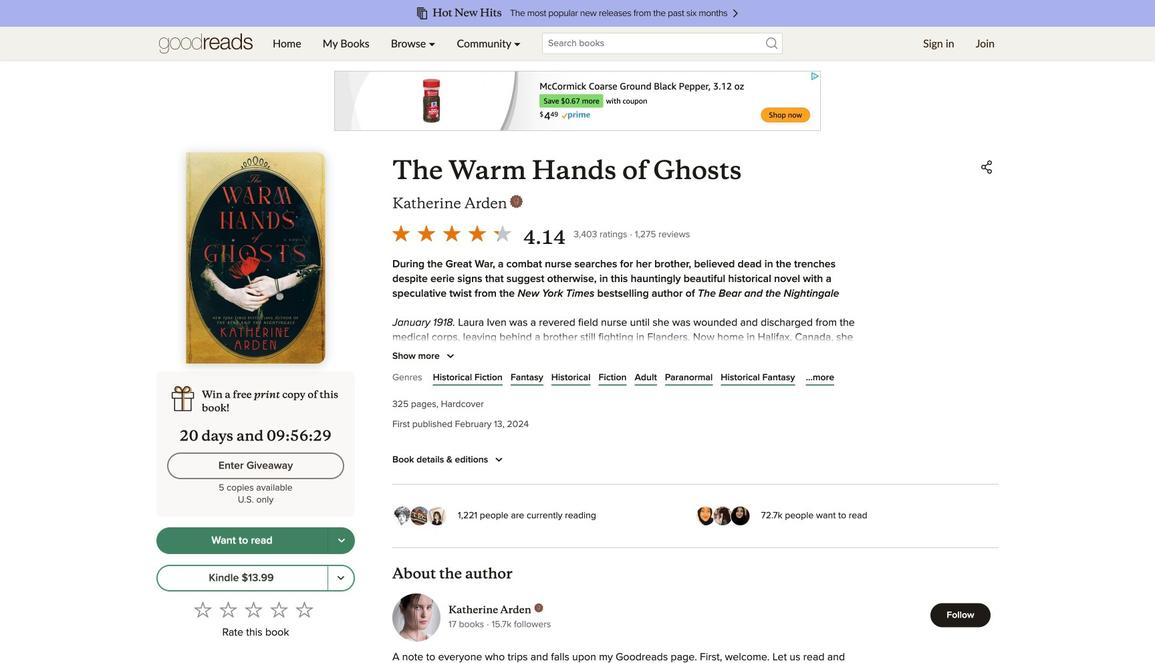 Task type: vqa. For each thing, say whether or not it's contained in the screenshot.
the right the Goodreads Author icon
yes



Task type: locate. For each thing, give the bounding box(es) containing it.
3,403 ratings and 1,275 reviews figure
[[574, 226, 690, 242]]

rate 1 out of 5 image
[[194, 601, 212, 618]]

rate 5 out of 5 image
[[296, 601, 313, 618]]

gift icon image
[[167, 382, 199, 415]]

rate 4 out of 5 image
[[270, 601, 288, 618]]

rate 2 out of 5 image
[[220, 601, 237, 618]]

home image
[[159, 27, 253, 60]]

profile image for katherine arden. image
[[392, 594, 441, 642]]

goodreads author image
[[534, 603, 543, 613]]

None search field
[[532, 33, 794, 54]]

rate this book element
[[156, 597, 355, 643]]

top genres for this book element
[[392, 370, 999, 390]]



Task type: describe. For each thing, give the bounding box(es) containing it.
book title: the warm hands of ghosts element
[[392, 155, 742, 186]]

rate 3 out of 5 image
[[245, 601, 262, 618]]

average rating of 4.14 stars. figure
[[388, 221, 574, 250]]

Search by book title or ISBN text field
[[542, 33, 783, 54]]

rating 4.14 out of 5 image
[[388, 221, 515, 246]]

giveaway ends in 20 days 9 hours 56 minutes and 29 seconds. element
[[167, 427, 344, 445]]

recent hit books of the past 6 months image
[[43, 0, 1112, 27]]

goodreads author image
[[510, 195, 523, 208]]

rating 0 out of 5 group
[[190, 597, 317, 622]]

advertisement element
[[334, 71, 821, 131]]



